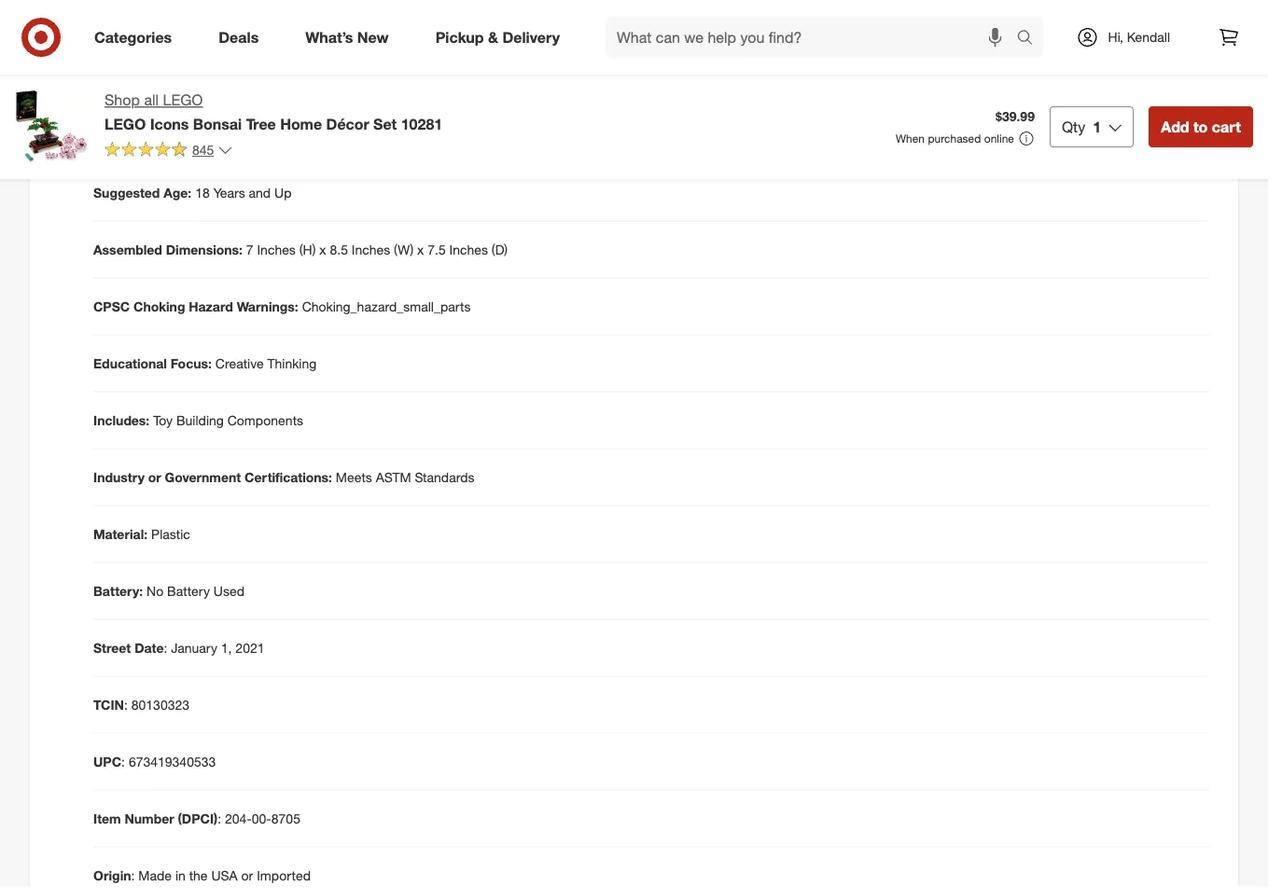 Task type: locate. For each thing, give the bounding box(es) containing it.
lego
[[163, 91, 203, 109], [105, 115, 146, 133]]

pickup
[[435, 28, 484, 46]]

2021
[[236, 640, 265, 656]]

0 horizontal spatial inches
[[257, 241, 296, 258]]

lego up icons
[[163, 91, 203, 109]]

tcin : 80130323
[[93, 697, 189, 713]]

assembled dimensions: 7 inches (h) x 8.5 inches (w) x 7.5 inches (d)
[[93, 241, 508, 258]]

x left 7.5
[[417, 241, 424, 258]]

: for 673419340533
[[121, 754, 125, 770]]

1 horizontal spatial lego
[[163, 91, 203, 109]]

made
[[138, 867, 172, 884]]

categories link
[[78, 17, 195, 58]]

1 horizontal spatial or
[[241, 867, 253, 884]]

204-
[[225, 810, 252, 827]]

educational focus: creative thinking
[[93, 355, 317, 371]]

delivery
[[502, 28, 560, 46]]

00-
[[252, 810, 271, 827]]

age:
[[164, 184, 192, 201]]

thinking
[[267, 355, 317, 371]]

lego down shop
[[105, 115, 146, 133]]

in
[[175, 867, 185, 884]]

: left 673419340533
[[121, 754, 125, 770]]

cpsc choking hazard warnings: choking_hazard_small_parts
[[93, 298, 471, 315]]

years
[[213, 184, 245, 201]]

qty
[[1062, 118, 1086, 136]]

choking_hazard_small_parts
[[302, 298, 471, 315]]

choking
[[134, 298, 185, 315]]

18
[[195, 184, 210, 201]]

number right item
[[125, 810, 174, 827]]

x right (h)
[[319, 241, 326, 258]]

add
[[1161, 118, 1189, 136]]

: left made
[[131, 867, 135, 884]]

number left of
[[93, 127, 143, 144]]

creative
[[215, 355, 264, 371]]

pickup & delivery
[[435, 28, 560, 46]]

cpsc
[[93, 298, 130, 315]]

:
[[164, 640, 167, 656], [124, 697, 128, 713], [121, 754, 125, 770], [218, 810, 221, 827], [131, 867, 135, 884]]

inches right "7"
[[257, 241, 296, 258]]

1 vertical spatial lego
[[105, 115, 146, 133]]

battery
[[167, 583, 210, 599]]

of
[[147, 127, 159, 144]]

building
[[176, 412, 224, 428]]

80130323
[[131, 697, 189, 713]]

origin : made in the usa or imported
[[93, 867, 311, 884]]

What can we help you find? suggestions appear below search field
[[606, 17, 1021, 58]]

inches left (d)
[[449, 241, 488, 258]]

pickup & delivery link
[[420, 17, 583, 58]]

new
[[357, 28, 389, 46]]

upc : 673419340533
[[93, 754, 216, 770]]

origin
[[93, 867, 131, 884]]

qty 1
[[1062, 118, 1101, 136]]

2 inches from the left
[[352, 241, 390, 258]]

: left '80130323'
[[124, 697, 128, 713]]

inches
[[257, 241, 296, 258], [352, 241, 390, 258], [449, 241, 488, 258]]

8.5
[[330, 241, 348, 258]]

1 horizontal spatial inches
[[352, 241, 390, 258]]

icons
[[150, 115, 189, 133]]

image of lego icons bonsai tree home décor set 10281 image
[[15, 90, 90, 164]]

purchased
[[928, 132, 981, 146]]

or right usa
[[241, 867, 253, 884]]

suggested age: 18 years and up
[[93, 184, 292, 201]]

tcin
[[93, 697, 124, 713]]

kendall
[[1127, 29, 1170, 45]]

or right industry
[[148, 469, 161, 485]]

shop
[[105, 91, 140, 109]]

0 horizontal spatial x
[[319, 241, 326, 258]]

2 horizontal spatial inches
[[449, 241, 488, 258]]

cart
[[1212, 118, 1241, 136]]

specifications button
[[45, 59, 1223, 119]]

online
[[984, 132, 1014, 146]]

material: plastic
[[93, 526, 190, 542]]

(h)
[[299, 241, 316, 258]]

0 vertical spatial or
[[148, 469, 161, 485]]

1 horizontal spatial x
[[417, 241, 424, 258]]

specifications
[[93, 78, 213, 100]]

pieces:
[[163, 127, 208, 144]]

search button
[[1008, 17, 1053, 62]]

: left the january
[[164, 640, 167, 656]]

item number (dpci) : 204-00-8705
[[93, 810, 300, 827]]

hi,
[[1108, 29, 1123, 45]]

upc
[[93, 754, 121, 770]]

plastic
[[151, 526, 190, 542]]

inches right 8.5
[[352, 241, 390, 258]]

1 vertical spatial or
[[241, 867, 253, 884]]

government
[[165, 469, 241, 485]]



Task type: describe. For each thing, give the bounding box(es) containing it.
certifications:
[[245, 469, 332, 485]]

industry
[[93, 469, 145, 485]]

set
[[373, 115, 397, 133]]

meets
[[336, 469, 372, 485]]

to
[[1194, 118, 1208, 136]]

1 vertical spatial number
[[125, 810, 174, 827]]

home
[[280, 115, 322, 133]]

0 horizontal spatial lego
[[105, 115, 146, 133]]

when purchased online
[[896, 132, 1014, 146]]

industry or government certifications: meets astm standards
[[93, 469, 475, 485]]

street date : january 1, 2021
[[93, 640, 265, 656]]

usa
[[211, 867, 238, 884]]

what's
[[305, 28, 353, 46]]

add to cart button
[[1149, 106, 1253, 147]]

tree
[[246, 115, 276, 133]]

number of pieces: 878
[[93, 127, 233, 144]]

january
[[171, 640, 217, 656]]

imported
[[257, 867, 311, 884]]

warnings:
[[237, 298, 298, 315]]

845 link
[[105, 141, 233, 162]]

battery:
[[93, 583, 143, 599]]

assembled
[[93, 241, 162, 258]]

item
[[93, 810, 121, 827]]

deals link
[[203, 17, 282, 58]]

add to cart
[[1161, 118, 1241, 136]]

&
[[488, 28, 498, 46]]

no
[[147, 583, 163, 599]]

1
[[1093, 118, 1101, 136]]

845
[[192, 142, 214, 158]]

673419340533
[[129, 754, 216, 770]]

$39.99
[[996, 108, 1035, 125]]

educational
[[93, 355, 167, 371]]

(d)
[[492, 241, 508, 258]]

standards
[[415, 469, 475, 485]]

what's new
[[305, 28, 389, 46]]

suggested
[[93, 184, 160, 201]]

street
[[93, 640, 131, 656]]

0 horizontal spatial or
[[148, 469, 161, 485]]

3 inches from the left
[[449, 241, 488, 258]]

and
[[249, 184, 271, 201]]

material:
[[93, 526, 148, 542]]

878
[[211, 127, 233, 144]]

0 vertical spatial number
[[93, 127, 143, 144]]

shop all lego lego icons bonsai tree home décor set 10281
[[105, 91, 442, 133]]

components
[[227, 412, 303, 428]]

deals
[[219, 28, 259, 46]]

7
[[246, 241, 253, 258]]

8705
[[271, 810, 300, 827]]

1,
[[221, 640, 232, 656]]

toy
[[153, 412, 173, 428]]

categories
[[94, 28, 172, 46]]

10281
[[401, 115, 442, 133]]

: for made
[[131, 867, 135, 884]]

: for 80130323
[[124, 697, 128, 713]]

date
[[135, 640, 164, 656]]

search
[[1008, 30, 1053, 48]]

hazard
[[189, 298, 233, 315]]

up
[[274, 184, 292, 201]]

(dpci)
[[178, 810, 218, 827]]

when
[[896, 132, 925, 146]]

used
[[214, 583, 245, 599]]

hi, kendall
[[1108, 29, 1170, 45]]

what's new link
[[290, 17, 412, 58]]

0 vertical spatial lego
[[163, 91, 203, 109]]

includes:
[[93, 412, 150, 428]]

1 inches from the left
[[257, 241, 296, 258]]

battery: no battery used
[[93, 583, 245, 599]]

all
[[144, 91, 159, 109]]

décor
[[326, 115, 369, 133]]

1 x from the left
[[319, 241, 326, 258]]

(w)
[[394, 241, 414, 258]]

astm
[[376, 469, 411, 485]]

2 x from the left
[[417, 241, 424, 258]]

7.5
[[428, 241, 446, 258]]

dimensions:
[[166, 241, 243, 258]]

: left 204-
[[218, 810, 221, 827]]

the
[[189, 867, 208, 884]]

includes: toy building components
[[93, 412, 303, 428]]

focus:
[[171, 355, 212, 371]]



Task type: vqa. For each thing, say whether or not it's contained in the screenshot.
Years
yes



